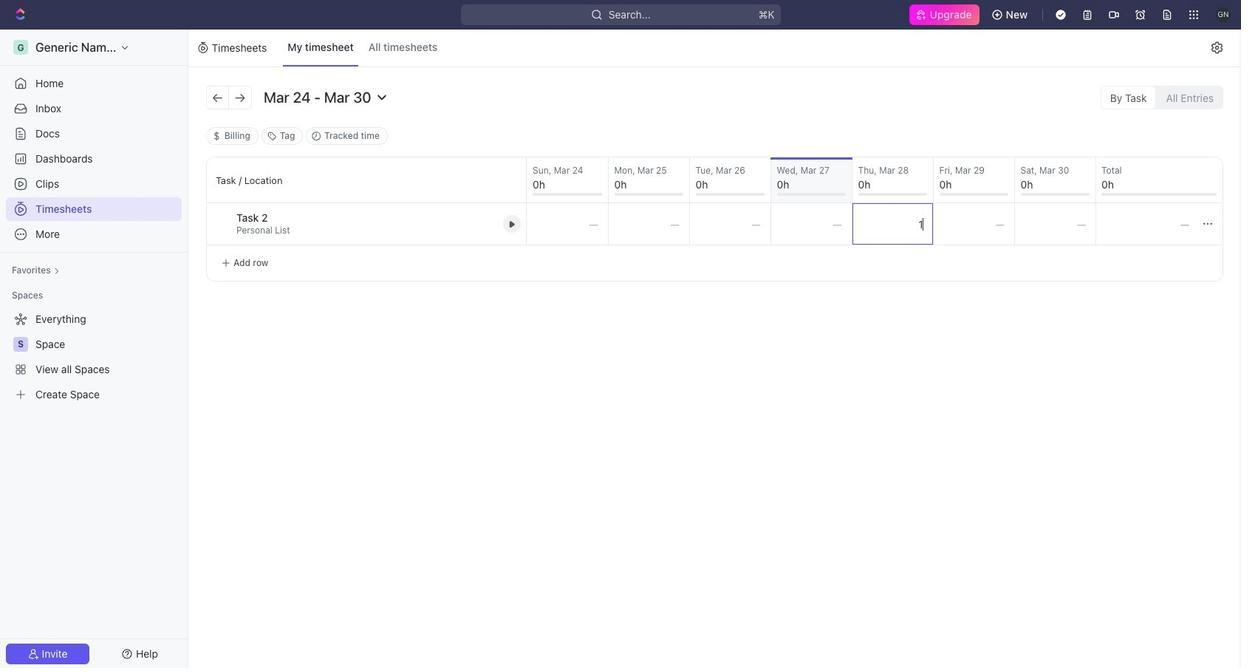 Task type: vqa. For each thing, say whether or not it's contained in the screenshot.
one
no



Task type: locate. For each thing, give the bounding box(es) containing it.
— text field
[[527, 203, 608, 245], [1015, 203, 1096, 245]]

tree inside sidebar navigation
[[6, 308, 182, 407]]

1 horizontal spatial — text field
[[1015, 203, 1096, 245]]

4 — text field from the left
[[853, 203, 933, 245]]

1 — text field from the left
[[609, 203, 689, 245]]

sidebar navigation
[[0, 30, 191, 668]]

2 — text field from the left
[[1015, 203, 1096, 245]]

0 horizontal spatial — text field
[[527, 203, 608, 245]]

— text field
[[609, 203, 689, 245], [690, 203, 771, 245], [771, 203, 852, 245], [853, 203, 933, 245], [934, 203, 1015, 245], [1096, 203, 1200, 245]]

space, , element
[[13, 337, 28, 352]]

tree
[[6, 308, 182, 407]]



Task type: describe. For each thing, give the bounding box(es) containing it.
6 — text field from the left
[[1096, 203, 1200, 245]]

5 — text field from the left
[[934, 203, 1015, 245]]

3 — text field from the left
[[771, 203, 852, 245]]

1 — text field from the left
[[527, 203, 608, 245]]

2 — text field from the left
[[690, 203, 771, 245]]

generic name's workspace, , element
[[13, 40, 28, 55]]



